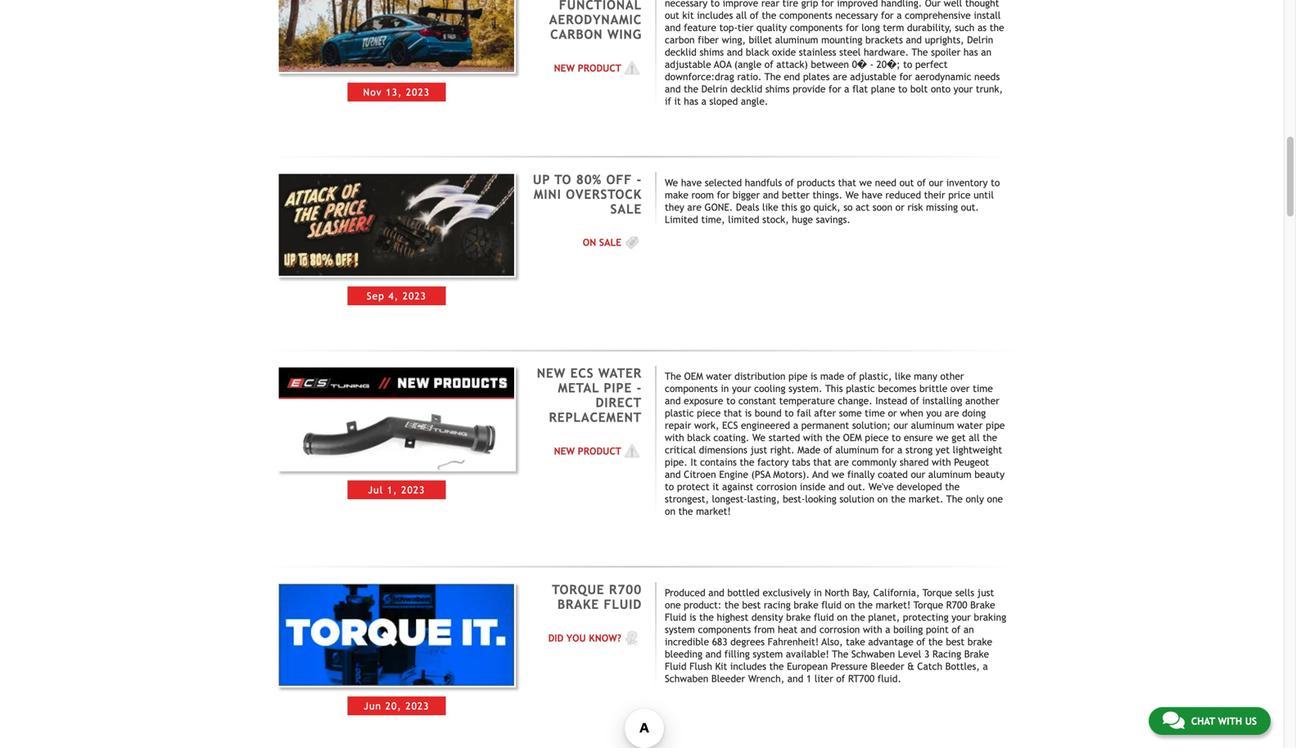 Task type: vqa. For each thing, say whether or not it's contained in the screenshot.


Task type: describe. For each thing, give the bounding box(es) containing it.
1 horizontal spatial is
[[745, 408, 752, 419]]

jul
[[368, 484, 383, 496]]

rt700
[[848, 673, 875, 684]]

a up 'shared'
[[897, 444, 902, 456]]

chat
[[1191, 716, 1215, 727]]

only
[[966, 493, 984, 505]]

with up the made
[[803, 432, 822, 444]]

1 vertical spatial we
[[845, 189, 859, 200]]

1 vertical spatial brake
[[786, 612, 811, 623]]

jul 1, 2023 link
[[277, 366, 516, 522]]

the up engine
[[740, 457, 754, 468]]

a down the fail
[[793, 420, 798, 431]]

bound
[[755, 408, 782, 419]]

0 vertical spatial pipe
[[788, 371, 808, 382]]

torque r700 brake fluid image
[[277, 582, 516, 688]]

chat with us
[[1191, 716, 1257, 727]]

0 vertical spatial plastic
[[846, 383, 875, 394]]

3
[[924, 648, 929, 660]]

0 vertical spatial schwaben
[[851, 648, 895, 660]]

the down point
[[928, 636, 943, 648]]

1 horizontal spatial bleeder
[[871, 661, 904, 672]]

new for jul 1, 2023
[[554, 445, 575, 457]]

limited
[[728, 214, 759, 225]]

0 vertical spatial fluid
[[821, 599, 842, 611]]

lasting,
[[747, 493, 780, 505]]

some
[[839, 408, 862, 419]]

0 vertical spatial system
[[665, 624, 695, 635]]

1 vertical spatial water
[[957, 420, 983, 431]]

after
[[814, 408, 836, 419]]

up to 80% off - mini overstock sale
[[533, 172, 642, 216]]

the up 'take'
[[851, 612, 865, 623]]

to left the fail
[[785, 408, 794, 419]]

and down 683
[[705, 648, 721, 660]]

bottled
[[727, 587, 760, 598]]

product:
[[684, 599, 722, 611]]

0 horizontal spatial oem
[[684, 371, 703, 382]]

missing
[[926, 201, 958, 213]]

1 vertical spatial oem
[[843, 432, 862, 444]]

the down permanent
[[825, 432, 840, 444]]

2 vertical spatial brake
[[968, 636, 992, 648]]

our inside we have selected handfuls of products that we need out of our inventory to make room for bigger and better things. we have reduced their price until they are gone. deals like this go quick, so act soon or risk missing out. limited time, limited stock, huge savings.
[[929, 177, 943, 188]]

sep 4, 2023 link
[[277, 172, 516, 305]]

ecs inside the oem water distribution pipe is made of plastic, like many other components in your cooling system. this plastic becomes brittle over time and exposure to constant temperature change. instead of installing another plastic piece that is bound to fail after some time or when you are doing repair work, ecs engineered a permanent solution; our aluminum water pipe with black coating. we started with the oem piece to ensure we get all the critical dimensions just right. made of aluminum for a strong yet lightweight pipe. it contains the factory tabs that are commonly shared with peugeot and citroen engine (psa motors). and we finally coated our aluminum beauty to protect it against corrosion inside and out. we've developed the strongest, longest-lasting, best-looking solution on the market.  the only one on the market!
[[722, 420, 738, 431]]

and up repair
[[665, 395, 681, 407]]

brake up braking
[[970, 599, 995, 611]]

this
[[781, 201, 797, 213]]

on down we've
[[877, 493, 888, 505]]

sale inside up to 80% off - mini overstock sale
[[610, 202, 642, 216]]

ecs inside new ecs water metal pipe - direct replacement
[[570, 366, 594, 381]]

the up highest
[[725, 599, 739, 611]]

6 image
[[621, 630, 642, 646]]

you
[[566, 632, 586, 644]]

1 vertical spatial piece
[[865, 432, 889, 444]]

on down north
[[837, 612, 848, 623]]

brake up bottles,
[[964, 648, 989, 660]]

new inside new ecs water metal pipe - direct replacement
[[537, 366, 566, 381]]

you
[[926, 408, 942, 419]]

limited
[[665, 214, 698, 225]]

fluid down produced
[[665, 612, 687, 623]]

also,
[[822, 636, 843, 648]]

1
[[806, 673, 812, 684]]

13,
[[386, 86, 402, 98]]

inventory
[[946, 177, 988, 188]]

market! inside produced and bottled exclusively in north bay, california, torque sells just one product: the best racing brake fluid on the market!   torque r700 brake fluid is the highest density brake fluid on the planet, protecting your braking system components from heat and corrosion with a boiling point of an incredible 683 degrees fahrenheit!   also, take advantage of the best brake bleeding and filling system available!   the schwaben level 3 racing brake fluid flush kit includes the european pressure bleeder & catch bottles, a schwaben bleeder wrench, and 1 liter of rt700 fluid.
[[876, 599, 911, 611]]

1 vertical spatial sale
[[599, 237, 621, 248]]

jun 20, 2023 link
[[277, 582, 516, 716]]

finally
[[847, 469, 875, 480]]

citroen
[[684, 469, 716, 480]]

for inside the oem water distribution pipe is made of plastic, like many other components in your cooling system. this plastic becomes brittle over time and exposure to constant temperature change. instead of installing another plastic piece that is bound to fail after some time or when you are doing repair work, ecs engineered a permanent solution; our aluminum water pipe with black coating. we started with the oem piece to ensure we get all the critical dimensions just right. made of aluminum for a strong yet lightweight pipe. it contains the factory tabs that are commonly shared with peugeot and citroen engine (psa motors). and we finally coated our aluminum beauty to protect it against corrosion inside and out. we've developed the strongest, longest-lasting, best-looking solution on the market.  the only one on the market!
[[882, 444, 894, 456]]

80%
[[576, 172, 602, 187]]

bottles,
[[945, 661, 980, 672]]

another
[[965, 395, 1000, 407]]

us
[[1245, 716, 1257, 727]]

contains
[[700, 457, 737, 468]]

when
[[900, 408, 923, 419]]

0 horizontal spatial that
[[724, 408, 742, 419]]

for inside we have selected handfuls of products that we need out of our inventory to make room for bigger and better things. we have reduced their price until they are gone. deals like this go quick, so act soon or risk missing out. limited time, limited stock, huge savings.
[[717, 189, 730, 200]]

0 horizontal spatial plastic
[[665, 408, 694, 419]]

chat with us link
[[1149, 707, 1271, 735]]

heat
[[778, 624, 798, 635]]

market! inside the oem water distribution pipe is made of plastic, like many other components in your cooling system. this plastic becomes brittle over time and exposure to constant temperature change. instead of installing another plastic piece that is bound to fail after some time or when you are doing repair work, ecs engineered a permanent solution; our aluminum water pipe with black coating. we started with the oem piece to ensure we get all the critical dimensions just right. made of aluminum for a strong yet lightweight pipe. it contains the factory tabs that are commonly shared with peugeot and citroen engine (psa motors). and we finally coated our aluminum beauty to protect it against corrosion inside and out. we've developed the strongest, longest-lasting, best-looking solution on the market.  the only one on the market!
[[696, 506, 731, 517]]

1 horizontal spatial are
[[835, 457, 849, 468]]

engineered
[[741, 420, 790, 431]]

and
[[812, 469, 829, 480]]

out
[[899, 177, 914, 188]]

peugeot
[[954, 457, 989, 468]]

market.
[[909, 493, 944, 505]]

the down we've
[[891, 493, 906, 505]]

2023 for torque r700 brake fluid
[[406, 700, 429, 712]]

or inside we have selected handfuls of products that we need out of our inventory to make room for bigger and better things. we have reduced their price until they are gone. deals like this go quick, so act soon or risk missing out. limited time, limited stock, huge savings.
[[895, 201, 904, 213]]

produced
[[665, 587, 705, 598]]

temperature
[[779, 395, 835, 407]]

20,
[[385, 700, 402, 712]]

are inside we have selected handfuls of products that we need out of our inventory to make room for bigger and better things. we have reduced their price until they are gone. deals like this go quick, so act soon or risk missing out. limited time, limited stock, huge savings.
[[687, 201, 702, 213]]

a right bottles,
[[983, 661, 988, 672]]

best-
[[783, 493, 805, 505]]

and up fahrenheit!
[[801, 624, 817, 635]]

comments image
[[1163, 711, 1185, 730]]

2023 for new ecs water metal pipe - direct replacement
[[401, 484, 425, 496]]

0 vertical spatial the
[[665, 371, 681, 382]]

california,
[[873, 587, 920, 598]]

pipe
[[604, 381, 632, 396]]

just inside produced and bottled exclusively in north bay, california, torque sells just one product: the best racing brake fluid on the market!   torque r700 brake fluid is the highest density brake fluid on the planet, protecting your braking system components from heat and corrosion with a boiling point of an incredible 683 degrees fahrenheit!   also, take advantage of the best brake bleeding and filling system available!   the schwaben level 3 racing brake fluid flush kit includes the european pressure bleeder & catch bottles, a schwaben bleeder wrench, and 1 liter of rt700 fluid.
[[977, 587, 994, 598]]

1 horizontal spatial best
[[946, 636, 965, 648]]

components inside produced and bottled exclusively in north bay, california, torque sells just one product: the best racing brake fluid on the market!   torque r700 brake fluid is the highest density brake fluid on the planet, protecting your braking system components from heat and corrosion with a boiling point of an incredible 683 degrees fahrenheit!   also, take advantage of the best brake bleeding and filling system available!   the schwaben level 3 racing brake fluid flush kit includes the european pressure bleeder & catch bottles, a schwaben bleeder wrench, and 1 liter of rt700 fluid.
[[698, 624, 751, 635]]

to up strongest,
[[665, 481, 674, 493]]

catch
[[917, 661, 942, 672]]

0 horizontal spatial bleeder
[[711, 673, 745, 684]]

product for jul 1, 2023
[[578, 445, 621, 457]]

work,
[[694, 420, 719, 431]]

coated
[[878, 469, 908, 480]]

did you know?
[[548, 632, 621, 644]]

we inside the oem water distribution pipe is made of plastic, like many other components in your cooling system. this plastic becomes brittle over time and exposure to constant temperature change. instead of installing another plastic piece that is bound to fail after some time or when you are doing repair work, ecs engineered a permanent solution; our aluminum water pipe with black coating. we started with the oem piece to ensure we get all the critical dimensions just right. made of aluminum for a strong yet lightweight pipe. it contains the factory tabs that are commonly shared with peugeot and citroen engine (psa motors). and we finally coated our aluminum beauty to protect it against corrosion inside and out. we've developed the strongest, longest-lasting, best-looking solution on the market.  the only one on the market!
[[752, 432, 766, 444]]

we inside we have selected handfuls of products that we need out of our inventory to make room for bigger and better things. we have reduced their price until they are gone. deals like this go quick, so act soon or risk missing out. limited time, limited stock, huge savings.
[[859, 177, 872, 188]]

replacement
[[549, 410, 642, 425]]

r700 inside torque r700 brake fluid
[[609, 582, 642, 597]]

0 vertical spatial aluminum
[[911, 420, 954, 431]]

sep
[[367, 290, 385, 302]]

bay,
[[852, 587, 870, 598]]

pipe.
[[665, 457, 688, 468]]

like inside we have selected handfuls of products that we need out of our inventory to make room for bigger and better things. we have reduced their price until they are gone. deals like this go quick, so act soon or risk missing out. limited time, limited stock, huge savings.
[[762, 201, 778, 213]]

brittle
[[919, 383, 948, 394]]

fluid down bleeding
[[665, 661, 687, 672]]

2 vertical spatial aluminum
[[928, 469, 972, 480]]

sells
[[955, 587, 974, 598]]

huge
[[792, 214, 813, 225]]

with left us
[[1218, 716, 1242, 727]]

factory
[[757, 457, 789, 468]]

an
[[964, 624, 974, 635]]

made
[[820, 371, 844, 382]]

lightweight
[[953, 444, 1002, 456]]

products
[[797, 177, 835, 188]]

go
[[800, 201, 810, 213]]

act
[[856, 201, 870, 213]]

like inside the oem water distribution pipe is made of plastic, like many other components in your cooling system. this plastic becomes brittle over time and exposure to constant temperature change. instead of installing another plastic piece that is bound to fail after some time or when you are doing repair work, ecs engineered a permanent solution; our aluminum water pipe with black coating. we started with the oem piece to ensure we get all the critical dimensions just right. made of aluminum for a strong yet lightweight pipe. it contains the factory tabs that are commonly shared with peugeot and citroen engine (psa motors). and we finally coated our aluminum beauty to protect it against corrosion inside and out. we've developed the strongest, longest-lasting, best-looking solution on the market.  the only one on the market!
[[895, 371, 911, 382]]

critical
[[665, 444, 696, 456]]

made
[[798, 444, 821, 456]]

other
[[940, 371, 964, 382]]

motors).
[[773, 469, 810, 480]]

mini
[[534, 187, 561, 202]]

selected
[[705, 177, 742, 188]]

need
[[875, 177, 897, 188]]

on sale
[[583, 237, 621, 248]]

torque r700 brake fluid
[[552, 582, 642, 612]]

1 vertical spatial aluminum
[[835, 444, 879, 456]]

to left ensure
[[892, 432, 901, 444]]

the down product:
[[699, 612, 714, 623]]

tabs
[[792, 457, 810, 468]]

jun
[[364, 700, 382, 712]]

doorbuster 25% off - functional aerodynamic carbon wing image
[[277, 0, 516, 73]]

get
[[952, 432, 966, 444]]

better
[[782, 189, 810, 200]]

1,
[[387, 484, 398, 496]]

1 vertical spatial schwaben
[[665, 673, 708, 684]]

risk
[[907, 201, 923, 213]]

1 horizontal spatial our
[[911, 469, 925, 480]]

1 vertical spatial have
[[862, 189, 882, 200]]

new product for nov 13, 2023
[[554, 62, 621, 74]]

strong
[[905, 444, 933, 456]]

with down yet
[[932, 457, 951, 468]]

it
[[712, 481, 719, 493]]



Task type: locate. For each thing, give the bounding box(es) containing it.
best
[[742, 599, 761, 611], [946, 636, 965, 648]]

over
[[951, 383, 970, 394]]

- right pipe at the left
[[637, 381, 642, 396]]

wrench,
[[748, 673, 784, 684]]

1 horizontal spatial have
[[862, 189, 882, 200]]

1 vertical spatial we
[[936, 432, 949, 444]]

2 vertical spatial our
[[911, 469, 925, 480]]

time up another
[[973, 383, 993, 394]]

2 vertical spatial we
[[752, 432, 766, 444]]

out.
[[961, 201, 979, 213], [848, 481, 866, 493]]

we have selected handfuls of products that we need out of our inventory to make room for bigger and better things. we have reduced their price until they are gone. deals like this go quick, so act soon or risk missing out. limited time, limited stock, huge savings.
[[665, 177, 1000, 225]]

pipe down doing
[[986, 420, 1005, 431]]

1 new product from the top
[[554, 62, 621, 74]]

0 vertical spatial oem
[[684, 371, 703, 382]]

ecs up coating.
[[722, 420, 738, 431]]

and inside we have selected handfuls of products that we need out of our inventory to make room for bigger and better things. we have reduced their price until they are gone. deals like this go quick, so act soon or risk missing out. limited time, limited stock, huge savings.
[[763, 189, 779, 200]]

2 horizontal spatial we
[[936, 432, 949, 444]]

produced and bottled exclusively in north bay, california, torque sells just one product: the best racing brake fluid on the market!   torque r700 brake fluid is the highest density brake fluid on the planet, protecting your braking system components from heat and corrosion with a boiling point of an incredible 683 degrees fahrenheit!   also, take advantage of the best brake bleeding and filling system available!   the schwaben level 3 racing brake fluid flush kit includes the european pressure bleeder & catch bottles, a schwaben bleeder wrench, and 1 liter of rt700 fluid.
[[665, 587, 1006, 684]]

market! down longest-
[[696, 506, 731, 517]]

exposure
[[684, 395, 723, 407]]

brake
[[794, 599, 818, 611], [786, 612, 811, 623], [968, 636, 992, 648]]

we up "so"
[[845, 189, 859, 200]]

best down bottled
[[742, 599, 761, 611]]

our up the developed at the bottom right
[[911, 469, 925, 480]]

and left the 1
[[787, 673, 803, 684]]

and down pipe.
[[665, 469, 681, 480]]

1 vertical spatial components
[[698, 624, 751, 635]]

yet
[[936, 444, 950, 456]]

we up yet
[[936, 432, 949, 444]]

ensure
[[904, 432, 933, 444]]

2 - from the top
[[637, 381, 642, 396]]

on down bay,
[[845, 599, 855, 611]]

are down installing
[[945, 408, 959, 419]]

engine
[[719, 469, 748, 480]]

a up advantage
[[885, 624, 890, 635]]

like
[[762, 201, 778, 213], [895, 371, 911, 382]]

piece
[[697, 408, 721, 419], [865, 432, 889, 444]]

started
[[769, 432, 800, 444]]

brake down the exclusively
[[794, 599, 818, 611]]

strongest,
[[665, 493, 709, 505]]

a
[[793, 420, 798, 431], [897, 444, 902, 456], [885, 624, 890, 635], [983, 661, 988, 672]]

brake up heat at the right
[[786, 612, 811, 623]]

0 vertical spatial market!
[[696, 506, 731, 517]]

best up racing
[[946, 636, 965, 648]]

1 vertical spatial for
[[882, 444, 894, 456]]

1 horizontal spatial water
[[957, 420, 983, 431]]

fluid inside torque r700 brake fluid
[[604, 597, 642, 612]]

and up product:
[[708, 587, 724, 598]]

ecs
[[570, 366, 594, 381], [722, 420, 738, 431]]

1 vertical spatial best
[[946, 636, 965, 648]]

4 image
[[621, 60, 642, 76]]

the down 'peugeot'
[[945, 481, 960, 493]]

1 vertical spatial new product
[[554, 445, 621, 457]]

0 vertical spatial have
[[681, 177, 702, 188]]

one down produced
[[665, 599, 681, 611]]

0 vertical spatial brake
[[794, 599, 818, 611]]

torque inside torque r700 brake fluid
[[552, 582, 605, 597]]

is up system.
[[810, 371, 817, 382]]

0 horizontal spatial market!
[[696, 506, 731, 517]]

0 vertical spatial water
[[706, 371, 732, 382]]

1 vertical spatial plastic
[[665, 408, 694, 419]]

so
[[843, 201, 853, 213]]

becomes
[[878, 383, 916, 394]]

1 horizontal spatial the
[[832, 648, 848, 660]]

0 vertical spatial best
[[742, 599, 761, 611]]

1 vertical spatial system
[[753, 648, 783, 660]]

protect
[[677, 481, 710, 493]]

many
[[914, 371, 937, 382]]

0 horizontal spatial like
[[762, 201, 778, 213]]

in inside the oem water distribution pipe is made of plastic, like many other components in your cooling system. this plastic becomes brittle over time and exposure to constant temperature change. instead of installing another plastic piece that is bound to fail after some time or when you are doing repair work, ecs engineered a permanent solution; our aluminum water pipe with black coating. we started with the oem piece to ensure we get all the critical dimensions just right. made of aluminum for a strong yet lightweight pipe. it contains the factory tabs that are commonly shared with peugeot and citroen engine (psa motors). and we finally coated our aluminum beauty to protect it against corrosion inside and out. we've developed the strongest, longest-lasting, best-looking solution on the market.  the only one on the market!
[[721, 383, 729, 394]]

2 new product from the top
[[554, 445, 621, 457]]

0 vertical spatial is
[[810, 371, 817, 382]]

new
[[554, 62, 575, 74], [537, 366, 566, 381], [554, 445, 575, 457]]

one inside produced and bottled exclusively in north bay, california, torque sells just one product: the best racing brake fluid on the market!   torque r700 brake fluid is the highest density brake fluid on the planet, protecting your braking system components from heat and corrosion with a boiling point of an incredible 683 degrees fahrenheit!   also, take advantage of the best brake bleeding and filling system available!   the schwaben level 3 racing brake fluid flush kit includes the european pressure bleeder & catch bottles, a schwaben bleeder wrench, and 1 liter of rt700 fluid.
[[665, 599, 681, 611]]

- inside new ecs water metal pipe - direct replacement
[[637, 381, 642, 396]]

bigger
[[733, 189, 760, 200]]

brake
[[557, 597, 599, 612], [970, 599, 995, 611], [964, 648, 989, 660]]

components up 683
[[698, 624, 751, 635]]

new left 4 icon
[[554, 62, 575, 74]]

just
[[750, 444, 767, 456], [977, 587, 994, 598]]

683
[[712, 636, 727, 648]]

oem up the exposure
[[684, 371, 703, 382]]

brake down an in the bottom right of the page
[[968, 636, 992, 648]]

1 vertical spatial your
[[952, 612, 971, 623]]

for down selected
[[717, 189, 730, 200]]

0 horizontal spatial we
[[832, 469, 844, 480]]

r700 down sells
[[946, 599, 967, 611]]

0 horizontal spatial your
[[732, 383, 751, 394]]

reduced
[[885, 189, 921, 200]]

plastic up repair
[[665, 408, 694, 419]]

out. down price
[[961, 201, 979, 213]]

their
[[924, 189, 945, 200]]

0 vertical spatial are
[[687, 201, 702, 213]]

ecs left water
[[570, 366, 594, 381]]

corrosion
[[756, 481, 797, 493], [819, 624, 860, 635]]

2023 for up to 80% off - mini overstock sale
[[403, 290, 426, 302]]

and down handfuls
[[763, 189, 779, 200]]

degrees
[[730, 636, 765, 648]]

until
[[974, 189, 994, 200]]

longest-
[[712, 493, 747, 505]]

we right and
[[832, 469, 844, 480]]

0 horizontal spatial we
[[665, 177, 678, 188]]

are up finally
[[835, 457, 849, 468]]

1 vertical spatial the
[[946, 493, 963, 505]]

distribution
[[735, 371, 785, 382]]

your inside the oem water distribution pipe is made of plastic, like many other components in your cooling system. this plastic becomes brittle over time and exposure to constant temperature change. instead of installing another plastic piece that is bound to fail after some time or when you are doing repair work, ecs engineered a permanent solution; our aluminum water pipe with black coating. we started with the oem piece to ensure we get all the critical dimensions just right. made of aluminum for a strong yet lightweight pipe. it contains the factory tabs that are commonly shared with peugeot and citroen engine (psa motors). and we finally coated our aluminum beauty to protect it against corrosion inside and out. we've developed the strongest, longest-lasting, best-looking solution on the market.  the only one on the market!
[[732, 383, 751, 394]]

with down planet,
[[863, 624, 882, 635]]

0 vertical spatial just
[[750, 444, 767, 456]]

1 vertical spatial or
[[888, 408, 897, 419]]

out. inside the oem water distribution pipe is made of plastic, like many other components in your cooling system. this plastic becomes brittle over time and exposure to constant temperature change. instead of installing another plastic piece that is bound to fail after some time or when you are doing repair work, ecs engineered a permanent solution; our aluminum water pipe with black coating. we started with the oem piece to ensure we get all the critical dimensions just right. made of aluminum for a strong yet lightweight pipe. it contains the factory tabs that are commonly shared with peugeot and citroen engine (psa motors). and we finally coated our aluminum beauty to protect it against corrosion inside and out. we've developed the strongest, longest-lasting, best-looking solution on the market.  the only one on the market!
[[848, 481, 866, 493]]

2 horizontal spatial is
[[810, 371, 817, 382]]

1 horizontal spatial corrosion
[[819, 624, 860, 635]]

one inside the oem water distribution pipe is made of plastic, like many other components in your cooling system. this plastic becomes brittle over time and exposure to constant temperature change. instead of installing another plastic piece that is bound to fail after some time or when you are doing repair work, ecs engineered a permanent solution; our aluminum water pipe with black coating. we started with the oem piece to ensure we get all the critical dimensions just right. made of aluminum for a strong yet lightweight pipe. it contains the factory tabs that are commonly shared with peugeot and citroen engine (psa motors). and we finally coated our aluminum beauty to protect it against corrosion inside and out. we've developed the strongest, longest-lasting, best-looking solution on the market.  the only one on the market!
[[987, 493, 1003, 505]]

1 - from the top
[[637, 172, 642, 187]]

on
[[583, 237, 596, 248]]

instead
[[875, 395, 907, 407]]

in inside produced and bottled exclusively in north bay, california, torque sells just one product: the best racing brake fluid on the market!   torque r700 brake fluid is the highest density brake fluid on the planet, protecting your braking system components from heat and corrosion with a boiling point of an incredible 683 degrees fahrenheit!   also, take advantage of the best brake bleeding and filling system available!   the schwaben level 3 racing brake fluid flush kit includes the european pressure bleeder & catch bottles, a schwaben bleeder wrench, and 1 liter of rt700 fluid.
[[814, 587, 822, 598]]

is
[[810, 371, 817, 382], [745, 408, 752, 419], [689, 612, 696, 623]]

1 vertical spatial -
[[637, 381, 642, 396]]

aluminum down you
[[911, 420, 954, 431]]

the down strongest,
[[678, 506, 693, 517]]

0 vertical spatial time
[[973, 383, 993, 394]]

water
[[598, 366, 642, 381]]

your up an in the bottom right of the page
[[952, 612, 971, 623]]

planet,
[[868, 612, 900, 623]]

the left only on the bottom right of page
[[946, 493, 963, 505]]

the up wrench,
[[769, 661, 784, 672]]

the down bay,
[[858, 599, 873, 611]]

0 horizontal spatial time
[[865, 408, 885, 419]]

dimensions
[[699, 444, 747, 456]]

time,
[[701, 214, 725, 225]]

brake inside torque r700 brake fluid
[[557, 597, 599, 612]]

water up the exposure
[[706, 371, 732, 382]]

components up the exposure
[[665, 383, 718, 394]]

r700 up 6 image
[[609, 582, 642, 597]]

-
[[637, 172, 642, 187], [637, 381, 642, 396]]

new ecs water metal pipe - direct replacement
[[537, 366, 642, 425]]

fluid.
[[878, 673, 901, 684]]

1 horizontal spatial we
[[752, 432, 766, 444]]

your inside produced and bottled exclusively in north bay, california, torque sells just one product: the best racing brake fluid on the market!   torque r700 brake fluid is the highest density brake fluid on the planet, protecting your braking system components from heat and corrosion with a boiling point of an incredible 683 degrees fahrenheit!   also, take advantage of the best brake bleeding and filling system available!   the schwaben level 3 racing brake fluid flush kit includes the european pressure bleeder & catch bottles, a schwaben bleeder wrench, and 1 liter of rt700 fluid.
[[952, 612, 971, 623]]

bleeder up fluid.
[[871, 661, 904, 672]]

components
[[665, 383, 718, 394], [698, 624, 751, 635]]

one right only on the bottom right of page
[[987, 493, 1003, 505]]

0 vertical spatial we
[[859, 177, 872, 188]]

0 horizontal spatial piece
[[697, 408, 721, 419]]

schwaben
[[851, 648, 895, 660], [665, 673, 708, 684]]

0 vertical spatial bleeder
[[871, 661, 904, 672]]

1 horizontal spatial one
[[987, 493, 1003, 505]]

corrosion inside produced and bottled exclusively in north bay, california, torque sells just one product: the best racing brake fluid on the market!   torque r700 brake fluid is the highest density brake fluid on the planet, protecting your braking system components from heat and corrosion with a boiling point of an incredible 683 degrees fahrenheit!   also, take advantage of the best brake bleeding and filling system available!   the schwaben level 3 racing brake fluid flush kit includes the european pressure bleeder & catch bottles, a schwaben bleeder wrench, and 1 liter of rt700 fluid.
[[819, 624, 860, 635]]

1 vertical spatial pipe
[[986, 420, 1005, 431]]

plastic up "change."
[[846, 383, 875, 394]]

with down repair
[[665, 432, 684, 444]]

system up incredible
[[665, 624, 695, 635]]

solution;
[[852, 420, 891, 431]]

new down replacement
[[554, 445, 575, 457]]

they
[[665, 201, 684, 213]]

0 vertical spatial our
[[929, 177, 943, 188]]

0 vertical spatial r700
[[609, 582, 642, 597]]

commonly
[[852, 457, 897, 468]]

0 vertical spatial or
[[895, 201, 904, 213]]

installing
[[922, 395, 962, 407]]

components inside the oem water distribution pipe is made of plastic, like many other components in your cooling system. this plastic becomes brittle over time and exposure to constant temperature change. instead of installing another plastic piece that is bound to fail after some time or when you are doing repair work, ecs engineered a permanent solution; our aluminum water pipe with black coating. we started with the oem piece to ensure we get all the critical dimensions just right. made of aluminum for a strong yet lightweight pipe. it contains the factory tabs that are commonly shared with peugeot and citroen engine (psa motors). and we finally coated our aluminum beauty to protect it against corrosion inside and out. we've developed the strongest, longest-lasting, best-looking solution on the market.  the only one on the market!
[[665, 383, 718, 394]]

1 horizontal spatial plastic
[[846, 383, 875, 394]]

0 vertical spatial like
[[762, 201, 778, 213]]

or down reduced
[[895, 201, 904, 213]]

against
[[722, 481, 753, 493]]

1 vertical spatial like
[[895, 371, 911, 382]]

level
[[898, 648, 921, 660]]

out. up solution
[[848, 481, 866, 493]]

and up looking
[[829, 481, 845, 493]]

1 vertical spatial are
[[945, 408, 959, 419]]

1 horizontal spatial oem
[[843, 432, 862, 444]]

4,
[[388, 290, 399, 302]]

1 horizontal spatial time
[[973, 383, 993, 394]]

overstock
[[566, 187, 642, 202]]

r700 inside produced and bottled exclusively in north bay, california, torque sells just one product: the best racing brake fluid on the market!   torque r700 brake fluid is the highest density brake fluid on the planet, protecting your braking system components from heat and corrosion with a boiling point of an incredible 683 degrees fahrenheit!   also, take advantage of the best brake bleeding and filling system available!   the schwaben level 3 racing brake fluid flush kit includes the european pressure bleeder & catch bottles, a schwaben bleeder wrench, and 1 liter of rt700 fluid.
[[946, 599, 967, 611]]

piece down solution;
[[865, 432, 889, 444]]

corrosion up lasting,
[[756, 481, 797, 493]]

aluminum up commonly
[[835, 444, 879, 456]]

0 horizontal spatial are
[[687, 201, 702, 213]]

corrosion up "also,"
[[819, 624, 860, 635]]

up to 80% off - mini overstock sale image
[[277, 172, 516, 278]]

make
[[665, 189, 688, 200]]

4 image
[[621, 443, 642, 459]]

out. inside we have selected handfuls of products that we need out of our inventory to make room for bigger and better things. we have reduced their price until they are gone. deals like this go quick, so act soon or risk missing out. limited time, limited stock, huge savings.
[[961, 201, 979, 213]]

or inside the oem water distribution pipe is made of plastic, like many other components in your cooling system. this plastic becomes brittle over time and exposure to constant temperature change. instead of installing another plastic piece that is bound to fail after some time or when you are doing repair work, ecs engineered a permanent solution; our aluminum water pipe with black coating. we started with the oem piece to ensure we get all the critical dimensions just right. made of aluminum for a strong yet lightweight pipe. it contains the factory tabs that are commonly shared with peugeot and citroen engine (psa motors). and we finally coated our aluminum beauty to protect it against corrosion inside and out. we've developed the strongest, longest-lasting, best-looking solution on the market.  the only one on the market!
[[888, 408, 897, 419]]

to left constant
[[726, 395, 735, 407]]

1 horizontal spatial in
[[814, 587, 822, 598]]

bleeder down kit
[[711, 673, 745, 684]]

or
[[895, 201, 904, 213], [888, 408, 897, 419]]

0 horizontal spatial water
[[706, 371, 732, 382]]

0 horizontal spatial one
[[665, 599, 681, 611]]

new up replacement
[[537, 366, 566, 381]]

the
[[825, 432, 840, 444], [983, 432, 997, 444], [740, 457, 754, 468], [945, 481, 960, 493], [891, 493, 906, 505], [678, 506, 693, 517], [725, 599, 739, 611], [858, 599, 873, 611], [699, 612, 714, 623], [851, 612, 865, 623], [928, 636, 943, 648], [769, 661, 784, 672]]

1 horizontal spatial schwaben
[[851, 648, 895, 660]]

1 image
[[621, 234, 642, 251]]

product for nov 13, 2023
[[578, 62, 621, 74]]

racing
[[932, 648, 961, 660]]

just inside the oem water distribution pipe is made of plastic, like many other components in your cooling system. this plastic becomes brittle over time and exposure to constant temperature change. instead of installing another plastic piece that is bound to fail after some time or when you are doing repair work, ecs engineered a permanent solution; our aluminum water pipe with black coating. we started with the oem piece to ensure we get all the critical dimensions just right. made of aluminum for a strong yet lightweight pipe. it contains the factory tabs that are commonly shared with peugeot and citroen engine (psa motors). and we finally coated our aluminum beauty to protect it against corrosion inside and out. we've developed the strongest, longest-lasting, best-looking solution on the market.  the only one on the market!
[[750, 444, 767, 456]]

0 vertical spatial one
[[987, 493, 1003, 505]]

2 vertical spatial we
[[832, 469, 844, 480]]

0 vertical spatial out.
[[961, 201, 979, 213]]

are down the room
[[687, 201, 702, 213]]

sep 4, 2023
[[367, 290, 426, 302]]

the inside produced and bottled exclusively in north bay, california, torque sells just one product: the best racing brake fluid on the market!   torque r700 brake fluid is the highest density brake fluid on the planet, protecting your braking system components from heat and corrosion with a boiling point of an incredible 683 degrees fahrenheit!   also, take advantage of the best brake bleeding and filling system available!   the schwaben level 3 racing brake fluid flush kit includes the european pressure bleeder & catch bottles, a schwaben bleeder wrench, and 1 liter of rt700 fluid.
[[832, 648, 848, 660]]

2023 right 20,
[[406, 700, 429, 712]]

0 vertical spatial new
[[554, 62, 575, 74]]

it
[[690, 457, 697, 468]]

all
[[969, 432, 980, 444]]

the down "also,"
[[832, 648, 848, 660]]

corrosion inside the oem water distribution pipe is made of plastic, like many other components in your cooling system. this plastic becomes brittle over time and exposure to constant temperature change. instead of installing another plastic piece that is bound to fail after some time or when you are doing repair work, ecs engineered a permanent solution; our aluminum water pipe with black coating. we started with the oem piece to ensure we get all the critical dimensions just right. made of aluminum for a strong yet lightweight pipe. it contains the factory tabs that are commonly shared with peugeot and citroen engine (psa motors). and we finally coated our aluminum beauty to protect it against corrosion inside and out. we've developed the strongest, longest-lasting, best-looking solution on the market.  the only one on the market!
[[756, 481, 797, 493]]

2023 right 13,
[[406, 86, 430, 98]]

0 horizontal spatial the
[[665, 371, 681, 382]]

our up the their
[[929, 177, 943, 188]]

2 horizontal spatial our
[[929, 177, 943, 188]]

or down instead
[[888, 408, 897, 419]]

1 vertical spatial r700
[[946, 599, 967, 611]]

0 horizontal spatial have
[[681, 177, 702, 188]]

0 vertical spatial corrosion
[[756, 481, 797, 493]]

2023 right 4, in the left top of the page
[[403, 290, 426, 302]]

things.
[[813, 189, 843, 200]]

on down strongest,
[[665, 506, 675, 517]]

new ecs water metal pipe - direct replacement image
[[277, 366, 516, 471]]

2 horizontal spatial the
[[946, 493, 963, 505]]

0 vertical spatial piece
[[697, 408, 721, 419]]

oem down solution;
[[843, 432, 862, 444]]

2 vertical spatial new
[[554, 445, 575, 457]]

for up commonly
[[882, 444, 894, 456]]

that inside we have selected handfuls of products that we need out of our inventory to make room for bigger and better things. we have reduced their price until they are gone. deals like this go quick, so act soon or risk missing out. limited time, limited stock, huge savings.
[[838, 177, 856, 188]]

the up repair
[[665, 371, 681, 382]]

1 horizontal spatial just
[[977, 587, 994, 598]]

fluid down north
[[821, 599, 842, 611]]

cooling
[[754, 383, 786, 394]]

change.
[[838, 395, 872, 407]]

fluid up 6 image
[[604, 597, 642, 612]]

that up coating.
[[724, 408, 742, 419]]

have up act
[[862, 189, 882, 200]]

0 vertical spatial for
[[717, 189, 730, 200]]

protecting
[[903, 612, 949, 623]]

to inside we have selected handfuls of products that we need out of our inventory to make room for bigger and better things. we have reduced their price until they are gone. deals like this go quick, so act soon or risk missing out. limited time, limited stock, huge savings.
[[991, 177, 1000, 188]]

1 horizontal spatial that
[[813, 457, 832, 468]]

1 product from the top
[[578, 62, 621, 74]]

have up the room
[[681, 177, 702, 188]]

2 horizontal spatial we
[[845, 189, 859, 200]]

0 horizontal spatial in
[[721, 383, 729, 394]]

1 vertical spatial bleeder
[[711, 673, 745, 684]]

2 horizontal spatial that
[[838, 177, 856, 188]]

1 vertical spatial market!
[[876, 599, 911, 611]]

in left north
[[814, 587, 822, 598]]

0 horizontal spatial our
[[894, 420, 908, 431]]

that
[[838, 177, 856, 188], [724, 408, 742, 419], [813, 457, 832, 468]]

2 product from the top
[[578, 445, 621, 457]]

new product for jul 1, 2023
[[554, 445, 621, 457]]

1 horizontal spatial out.
[[961, 201, 979, 213]]

filling
[[724, 648, 750, 660]]

with inside produced and bottled exclusively in north bay, california, torque sells just one product: the best racing brake fluid on the market!   torque r700 brake fluid is the highest density brake fluid on the planet, protecting your braking system components from heat and corrosion with a boiling point of an incredible 683 degrees fahrenheit!   also, take advantage of the best brake bleeding and filling system available!   the schwaben level 3 racing brake fluid flush kit includes the european pressure bleeder & catch bottles, a schwaben bleeder wrench, and 1 liter of rt700 fluid.
[[863, 624, 882, 635]]

the
[[665, 371, 681, 382], [946, 493, 963, 505], [832, 648, 848, 660]]

piece up work,
[[697, 408, 721, 419]]

new for nov 13, 2023
[[554, 62, 575, 74]]

is down constant
[[745, 408, 752, 419]]

the right the all
[[983, 432, 997, 444]]

bleeding
[[665, 648, 702, 660]]

this
[[825, 383, 843, 394]]

1 horizontal spatial system
[[753, 648, 783, 660]]

1 vertical spatial ecs
[[722, 420, 738, 431]]

braking
[[974, 612, 1006, 623]]

sale right on
[[599, 237, 621, 248]]

just right sells
[[977, 587, 994, 598]]

1 horizontal spatial r700
[[946, 599, 967, 611]]

1 vertical spatial new
[[537, 366, 566, 381]]

1 vertical spatial one
[[665, 599, 681, 611]]

we
[[859, 177, 872, 188], [936, 432, 949, 444], [832, 469, 844, 480]]

is inside produced and bottled exclusively in north bay, california, torque sells just one product: the best racing brake fluid on the market!   torque r700 brake fluid is the highest density brake fluid on the planet, protecting your braking system components from heat and corrosion with a boiling point of an incredible 683 degrees fahrenheit!   also, take advantage of the best brake bleeding and filling system available!   the schwaben level 3 racing brake fluid flush kit includes the european pressure bleeder & catch bottles, a schwaben bleeder wrench, and 1 liter of rt700 fluid.
[[689, 612, 696, 623]]

0 vertical spatial sale
[[610, 202, 642, 216]]

schwaben down flush
[[665, 673, 708, 684]]

sale
[[610, 202, 642, 216], [599, 237, 621, 248]]

jul 1, 2023
[[368, 484, 425, 496]]

- right "off"
[[637, 172, 642, 187]]

2 horizontal spatial are
[[945, 408, 959, 419]]

- inside up to 80% off - mini overstock sale
[[637, 172, 642, 187]]

1 vertical spatial fluid
[[814, 612, 834, 623]]

in up the exposure
[[721, 383, 729, 394]]



